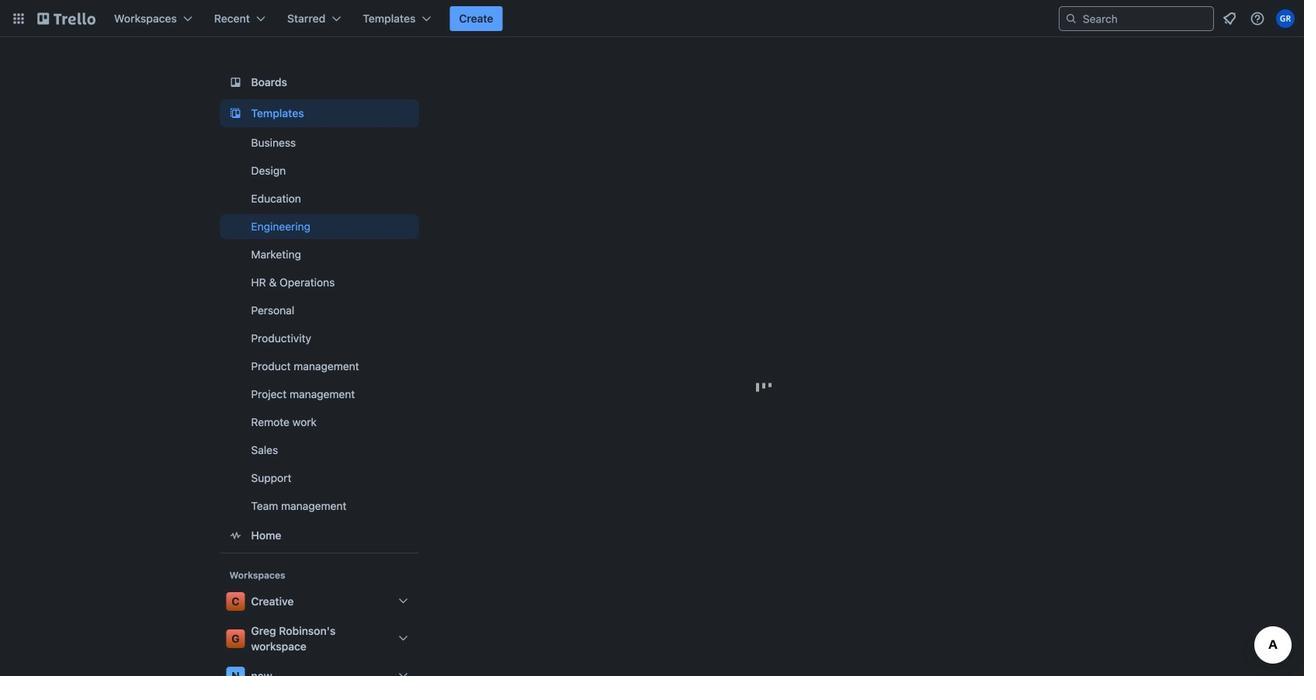 Task type: vqa. For each thing, say whether or not it's contained in the screenshot.
are corresponding to Cards moved
no



Task type: describe. For each thing, give the bounding box(es) containing it.
home image
[[226, 527, 245, 545]]

greg robinson (gregrobinson96) image
[[1277, 9, 1295, 28]]

board image
[[226, 73, 245, 92]]

primary element
[[0, 0, 1305, 37]]

search image
[[1066, 12, 1078, 25]]



Task type: locate. For each thing, give the bounding box(es) containing it.
0 notifications image
[[1221, 9, 1239, 28]]

open information menu image
[[1250, 11, 1266, 26]]

back to home image
[[37, 6, 96, 31]]

Search field
[[1078, 8, 1214, 30]]

template board image
[[226, 104, 245, 123]]



